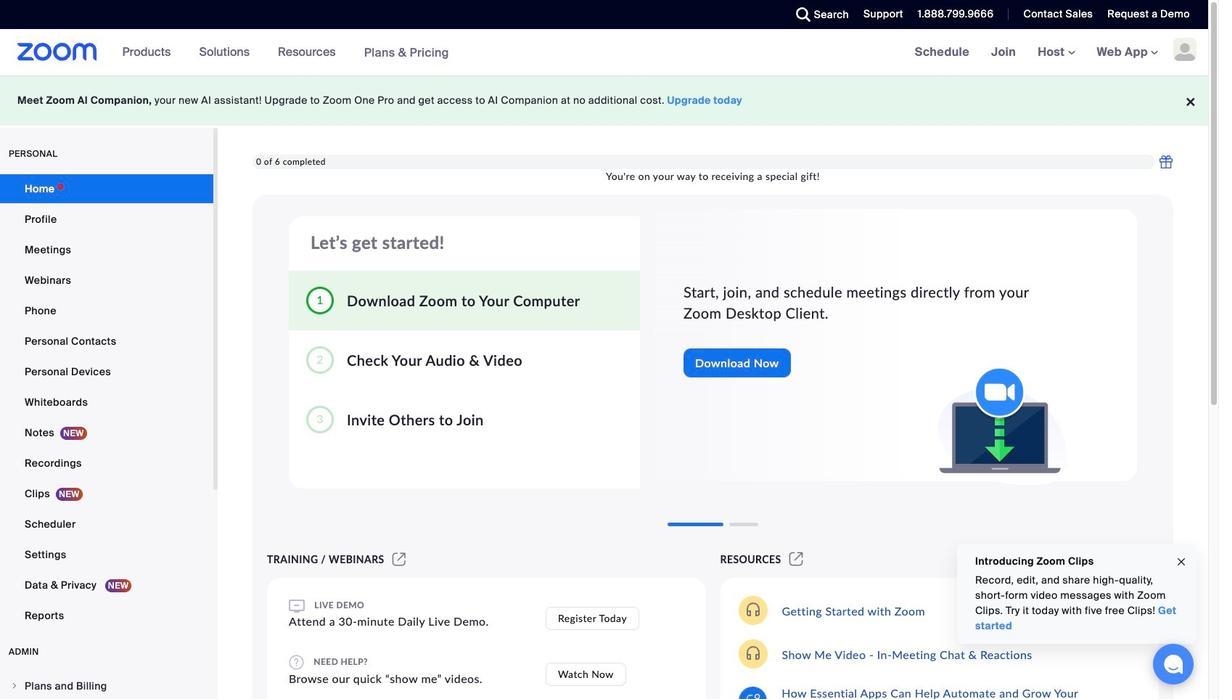 Task type: locate. For each thing, give the bounding box(es) containing it.
banner
[[0, 29, 1209, 76]]

zoom logo image
[[17, 43, 97, 61]]

close image
[[1176, 554, 1188, 570]]

1 window new image from the left
[[390, 553, 408, 565]]

right image
[[10, 682, 19, 690]]

1 horizontal spatial window new image
[[787, 553, 806, 565]]

2 window new image from the left
[[787, 553, 806, 565]]

profile picture image
[[1174, 38, 1197, 61]]

meetings navigation
[[904, 29, 1209, 76]]

window new image
[[390, 553, 408, 565], [787, 553, 806, 565]]

menu item
[[0, 672, 213, 699]]

0 horizontal spatial window new image
[[390, 553, 408, 565]]

footer
[[0, 75, 1209, 126]]



Task type: describe. For each thing, give the bounding box(es) containing it.
open chat image
[[1164, 654, 1184, 674]]

product information navigation
[[112, 29, 460, 76]]

personal menu menu
[[0, 174, 213, 632]]



Task type: vqa. For each thing, say whether or not it's contained in the screenshot.
tab list
no



